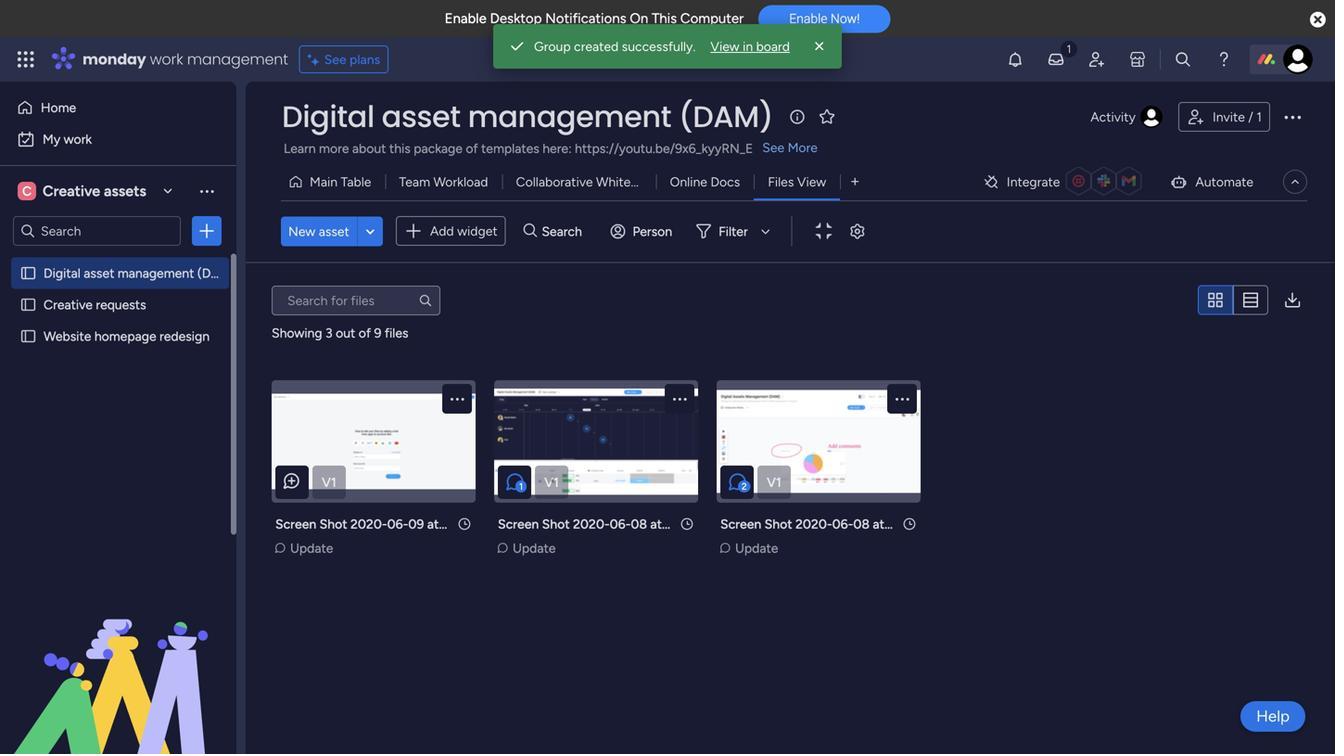 Task type: locate. For each thing, give the bounding box(es) containing it.
0 horizontal spatial of
[[359, 325, 371, 341]]

0 vertical spatial 1
[[1257, 109, 1262, 125]]

notifications
[[546, 10, 627, 27]]

v1 right 2
[[767, 474, 782, 490]]

v1
[[322, 474, 337, 490], [545, 474, 559, 490], [767, 474, 782, 490]]

1 screen from the left
[[276, 516, 317, 532]]

2 06- from the left
[[610, 516, 631, 532]]

home link
[[11, 93, 225, 122]]

board
[[757, 38, 790, 54]]

my work link
[[11, 124, 225, 154]]

management inside list box
[[118, 265, 194, 281]]

public board image
[[19, 264, 37, 282], [19, 296, 37, 314]]

new asset button
[[281, 216, 357, 246]]

management
[[187, 49, 288, 70], [468, 96, 672, 137], [118, 265, 194, 281]]

0 horizontal spatial file actions image
[[671, 390, 689, 408]]

plans
[[350, 51, 380, 67]]

2
[[742, 481, 747, 492]]

2 update from the left
[[513, 540, 556, 556]]

shot right '11.08.33.png'
[[765, 516, 793, 532]]

view in board
[[711, 38, 790, 54]]

automate
[[1196, 174, 1254, 190]]

2 at from the left
[[651, 516, 662, 532]]

enable
[[445, 10, 487, 27], [790, 11, 828, 26]]

of
[[466, 141, 478, 156], [359, 325, 371, 341]]

file actions image for 11.06.17.png
[[893, 390, 912, 408]]

08 for 11.06.17.png
[[854, 516, 870, 532]]

enable inside button
[[790, 11, 828, 26]]

digital asset management (dam)
[[282, 96, 774, 137], [44, 265, 235, 281]]

1 update button from the left
[[272, 538, 339, 558]]

0 horizontal spatial enable
[[445, 10, 487, 27]]

0 horizontal spatial shot
[[320, 516, 347, 532]]

2 2020- from the left
[[573, 516, 610, 532]]

1 horizontal spatial view
[[798, 174, 827, 190]]

home option
[[11, 93, 225, 122]]

work inside option
[[64, 131, 92, 147]]

0 horizontal spatial update button
[[272, 538, 339, 558]]

3 shot from the left
[[765, 516, 793, 532]]

1 image
[[1061, 38, 1078, 59]]

notifications image
[[1006, 50, 1025, 69]]

None search field
[[272, 285, 441, 315]]

view
[[711, 38, 740, 54], [798, 174, 827, 190]]

view left the in at the top of the page
[[711, 38, 740, 54]]

2 horizontal spatial asset
[[382, 96, 461, 137]]

3 update from the left
[[736, 540, 779, 556]]

08 for 11.08.33.png
[[631, 516, 647, 532]]

1 vertical spatial digital asset management (dam)
[[44, 265, 235, 281]]

0 horizontal spatial work
[[64, 131, 92, 147]]

v2 search image
[[524, 221, 537, 242]]

invite / 1
[[1213, 109, 1262, 125]]

0 horizontal spatial at
[[427, 516, 439, 532]]

invite
[[1213, 109, 1246, 125]]

(dam) up docs
[[679, 96, 774, 137]]

update button
[[272, 538, 339, 558], [494, 538, 562, 558], [717, 538, 784, 558]]

enable up close icon on the top right of page
[[790, 11, 828, 26]]

2 horizontal spatial shot
[[765, 516, 793, 532]]

1 horizontal spatial shot
[[542, 516, 570, 532]]

view in board link
[[711, 37, 790, 56]]

website homepage redesign
[[44, 328, 210, 344]]

update
[[290, 540, 333, 556], [513, 540, 556, 556], [736, 540, 779, 556]]

view inside button
[[798, 174, 827, 190]]

1 horizontal spatial see
[[763, 140, 785, 155]]

update down screen shot 2020-06-09 at 17.51.54.png
[[290, 540, 333, 556]]

2 enable from the left
[[790, 11, 828, 26]]

at left 11.06.17.png
[[873, 516, 885, 532]]

help image
[[1215, 50, 1234, 69]]

update button for screen shot 2020-06-09 at 17.51.54.png
[[272, 538, 339, 558]]

9
[[374, 325, 382, 341]]

/
[[1249, 109, 1254, 125]]

shot for screen shot 2020-06-08 at 11.08.33.png
[[542, 516, 570, 532]]

2 vertical spatial management
[[118, 265, 194, 281]]

work right my
[[64, 131, 92, 147]]

integrate
[[1007, 174, 1061, 190]]

1 06- from the left
[[387, 516, 409, 532]]

0 horizontal spatial 06-
[[387, 516, 409, 532]]

file actions image for 11.08.33.png
[[671, 390, 689, 408]]

(dam) down options icon
[[197, 265, 235, 281]]

0 horizontal spatial 2020-
[[351, 516, 387, 532]]

file actions image
[[671, 390, 689, 408], [893, 390, 912, 408]]

list box containing digital asset management (dam)
[[0, 254, 237, 602]]

2 horizontal spatial v1
[[767, 474, 782, 490]]

at for 11.06.17.png
[[873, 516, 885, 532]]

update down '11.08.33.png'
[[736, 540, 779, 556]]

this
[[390, 141, 411, 156]]

2020- for 11.06.17.png
[[796, 516, 833, 532]]

screen shot 2020-06-08 at 11.08.33.png
[[498, 516, 738, 532]]

1 horizontal spatial 1
[[1257, 109, 1262, 125]]

c
[[22, 183, 32, 199]]

creative right workspace icon
[[43, 182, 100, 200]]

2 file actions image from the left
[[893, 390, 912, 408]]

update for screen shot 2020-06-09 at 17.51.54.png
[[290, 540, 333, 556]]

2 v1 from the left
[[545, 474, 559, 490]]

see inside button
[[324, 51, 347, 67]]

Search field
[[537, 218, 593, 244]]

work right monday at top
[[150, 49, 183, 70]]

1 horizontal spatial update button
[[494, 538, 562, 558]]

2 update button from the left
[[494, 538, 562, 558]]

1 horizontal spatial screen
[[498, 516, 539, 532]]

1 horizontal spatial digital asset management (dam)
[[282, 96, 774, 137]]

06- left '11.08.33.png'
[[610, 516, 631, 532]]

0 vertical spatial creative
[[43, 182, 100, 200]]

v1 for screen shot 2020-06-08 at 11.08.33.png
[[545, 474, 559, 490]]

view right files
[[798, 174, 827, 190]]

1 update from the left
[[290, 540, 333, 556]]

3 2020- from the left
[[796, 516, 833, 532]]

0 vertical spatial public board image
[[19, 264, 37, 282]]

0 vertical spatial digital
[[282, 96, 375, 137]]

0 horizontal spatial see
[[324, 51, 347, 67]]

1 horizontal spatial 08
[[854, 516, 870, 532]]

public board image for creative requests
[[19, 296, 37, 314]]

showing
[[272, 325, 322, 341]]

1 horizontal spatial file actions image
[[893, 390, 912, 408]]

docs
[[711, 174, 740, 190]]

2 shot from the left
[[542, 516, 570, 532]]

creative inside workspace selection element
[[43, 182, 100, 200]]

team workload button
[[385, 167, 502, 197]]

1 vertical spatial work
[[64, 131, 92, 147]]

1 v1 from the left
[[322, 474, 337, 490]]

see
[[324, 51, 347, 67], [763, 140, 785, 155]]

3 screen from the left
[[721, 516, 762, 532]]

asset inside new asset button
[[319, 223, 350, 239]]

1 horizontal spatial work
[[150, 49, 183, 70]]

v1 up screen shot 2020-06-09 at 17.51.54.png
[[322, 474, 337, 490]]

3 update button from the left
[[717, 538, 784, 558]]

add view image
[[852, 175, 859, 189]]

1 vertical spatial creative
[[44, 297, 93, 313]]

0 vertical spatial digital asset management (dam)
[[282, 96, 774, 137]]

2 screen from the left
[[498, 516, 539, 532]]

1 vertical spatial public board image
[[19, 296, 37, 314]]

shot right 17.51.54.png
[[542, 516, 570, 532]]

work for my
[[64, 131, 92, 147]]

monday work management
[[83, 49, 288, 70]]

at for 11.08.33.png
[[651, 516, 662, 532]]

2 public board image from the top
[[19, 296, 37, 314]]

work
[[150, 49, 183, 70], [64, 131, 92, 147]]

08
[[631, 516, 647, 532], [854, 516, 870, 532]]

dapulse close image
[[1311, 11, 1326, 30]]

computer
[[681, 10, 744, 27]]

files view button
[[754, 167, 841, 197]]

11.06.17.png
[[888, 516, 958, 532]]

creative up website
[[44, 297, 93, 313]]

3 at from the left
[[873, 516, 885, 532]]

at left '11.08.33.png'
[[651, 516, 662, 532]]

enable left desktop
[[445, 10, 487, 27]]

digital asset management (dam) up requests
[[44, 265, 235, 281]]

angle down image
[[366, 224, 375, 238]]

update down 17.51.54.png
[[513, 540, 556, 556]]

digital asset management (dam) up templates
[[282, 96, 774, 137]]

digital up more
[[282, 96, 375, 137]]

add widget button
[[396, 216, 506, 246]]

1 horizontal spatial enable
[[790, 11, 828, 26]]

1 enable from the left
[[445, 10, 487, 27]]

06- left 17.51.54.png
[[387, 516, 409, 532]]

online docs button
[[656, 167, 754, 197]]

workspace options image
[[198, 182, 216, 200]]

of inside 'learn more about this package of templates here: https://youtu.be/9x6_kyyrn_e see more'
[[466, 141, 478, 156]]

06- for 11.06.17.png
[[833, 516, 854, 532]]

option
[[0, 256, 237, 260]]

0 horizontal spatial update
[[290, 540, 333, 556]]

1 vertical spatial see
[[763, 140, 785, 155]]

at
[[427, 516, 439, 532], [651, 516, 662, 532], [873, 516, 885, 532]]

1 file actions image from the left
[[671, 390, 689, 408]]

2 vertical spatial asset
[[84, 265, 114, 281]]

1 horizontal spatial update
[[513, 540, 556, 556]]

see left plans
[[324, 51, 347, 67]]

0 vertical spatial see
[[324, 51, 347, 67]]

team workload
[[399, 174, 488, 190]]

see left more
[[763, 140, 785, 155]]

shot left 09
[[320, 516, 347, 532]]

0 horizontal spatial screen
[[276, 516, 317, 532]]

screen for screen shot 2020-06-09 at 17.51.54.png
[[276, 516, 317, 532]]

of left 9
[[359, 325, 371, 341]]

asset right new
[[319, 223, 350, 239]]

1 horizontal spatial v1
[[545, 474, 559, 490]]

1 vertical spatial 1
[[519, 481, 523, 492]]

0 vertical spatial asset
[[382, 96, 461, 137]]

0 vertical spatial of
[[466, 141, 478, 156]]

search image
[[418, 293, 433, 308]]

my work option
[[11, 124, 225, 154]]

3 v1 from the left
[[767, 474, 782, 490]]

workload
[[434, 174, 488, 190]]

list box
[[0, 254, 237, 602]]

update button for screen shot 2020-06-08 at 11.06.17.png
[[717, 538, 784, 558]]

1 at from the left
[[427, 516, 439, 532]]

1 vertical spatial management
[[468, 96, 672, 137]]

asset up creative requests
[[84, 265, 114, 281]]

at right 09
[[427, 516, 439, 532]]

desktop
[[490, 10, 542, 27]]

1 vertical spatial view
[[798, 174, 827, 190]]

1 vertical spatial asset
[[319, 223, 350, 239]]

0 horizontal spatial v1
[[322, 474, 337, 490]]

in
[[743, 38, 753, 54]]

06-
[[387, 516, 409, 532], [610, 516, 631, 532], [833, 516, 854, 532]]

08 left '11.08.33.png'
[[631, 516, 647, 532]]

2 08 from the left
[[854, 516, 870, 532]]

shot for screen shot 2020-06-09 at 17.51.54.png
[[320, 516, 347, 532]]

0 horizontal spatial digital
[[44, 265, 81, 281]]

here:
[[543, 141, 572, 156]]

06- left 11.06.17.png
[[833, 516, 854, 532]]

1 2020- from the left
[[351, 516, 387, 532]]

1 horizontal spatial asset
[[319, 223, 350, 239]]

enable now!
[[790, 11, 860, 26]]

1 shot from the left
[[320, 516, 347, 532]]

1 horizontal spatial (dam)
[[679, 96, 774, 137]]

workspace image
[[18, 181, 36, 201]]

homepage
[[94, 328, 156, 344]]

2 horizontal spatial screen
[[721, 516, 762, 532]]

3
[[326, 325, 333, 341]]

creative
[[43, 182, 100, 200], [44, 297, 93, 313]]

creative requests
[[44, 297, 146, 313]]

1 horizontal spatial 2020-
[[573, 516, 610, 532]]

v1 up screen shot 2020-06-08 at 11.08.33.png
[[545, 474, 559, 490]]

creative for creative requests
[[44, 297, 93, 313]]

main
[[310, 174, 338, 190]]

main table
[[310, 174, 371, 190]]

09
[[409, 516, 424, 532]]

2 horizontal spatial update button
[[717, 538, 784, 558]]

1 public board image from the top
[[19, 264, 37, 282]]

2 horizontal spatial at
[[873, 516, 885, 532]]

update for screen shot 2020-06-08 at 11.06.17.png
[[736, 540, 779, 556]]

2 horizontal spatial update
[[736, 540, 779, 556]]

0 horizontal spatial (dam)
[[197, 265, 235, 281]]

1 horizontal spatial at
[[651, 516, 662, 532]]

2 horizontal spatial 06-
[[833, 516, 854, 532]]

alert
[[494, 24, 842, 69]]

0 vertical spatial (dam)
[[679, 96, 774, 137]]

invite members image
[[1088, 50, 1107, 69]]

digital up creative requests
[[44, 265, 81, 281]]

about
[[352, 141, 386, 156]]

2 horizontal spatial 2020-
[[796, 516, 833, 532]]

asset up package
[[382, 96, 461, 137]]

0 vertical spatial view
[[711, 38, 740, 54]]

add widget
[[430, 223, 498, 239]]

1
[[1257, 109, 1262, 125], [519, 481, 523, 492]]

work for monday
[[150, 49, 183, 70]]

3 06- from the left
[[833, 516, 854, 532]]

08 left 11.06.17.png
[[854, 516, 870, 532]]

automate button
[[1163, 167, 1262, 197]]

see more link
[[761, 138, 820, 157]]

0 horizontal spatial 08
[[631, 516, 647, 532]]

0 vertical spatial work
[[150, 49, 183, 70]]

1 08 from the left
[[631, 516, 647, 532]]

1 horizontal spatial of
[[466, 141, 478, 156]]

1 horizontal spatial 06-
[[610, 516, 631, 532]]

filter
[[719, 223, 748, 239]]

alert containing group created successfully.
[[494, 24, 842, 69]]

of right package
[[466, 141, 478, 156]]



Task type: vqa. For each thing, say whether or not it's contained in the screenshot.
Search
no



Task type: describe. For each thing, give the bounding box(es) containing it.
files view
[[768, 174, 827, 190]]

home
[[41, 100, 76, 115]]

creative assets
[[43, 182, 146, 200]]

1 vertical spatial (dam)
[[197, 265, 235, 281]]

06- for 11.08.33.png
[[610, 516, 631, 532]]

enable now! button
[[759, 5, 891, 33]]

screen for screen shot 2020-06-08 at 11.08.33.png
[[498, 516, 539, 532]]

more
[[319, 141, 349, 156]]

0 horizontal spatial view
[[711, 38, 740, 54]]

john smith image
[[1284, 45, 1314, 74]]

Digital asset management (DAM) field
[[277, 96, 778, 137]]

my work
[[43, 131, 92, 147]]

new asset
[[288, 223, 350, 239]]

add to favorites image
[[818, 107, 837, 126]]

main table button
[[281, 167, 385, 197]]

1 vertical spatial of
[[359, 325, 371, 341]]

on
[[630, 10, 649, 27]]

update for screen shot 2020-06-08 at 11.08.33.png
[[513, 540, 556, 556]]

integrate button
[[976, 162, 1155, 201]]

options image
[[198, 222, 216, 240]]

public board image
[[19, 327, 37, 345]]

now!
[[831, 11, 860, 26]]

17.51.54.png
[[442, 516, 514, 532]]

help
[[1257, 707, 1290, 726]]

enable desktop notifications on this computer
[[445, 10, 744, 27]]

package
[[414, 141, 463, 156]]

my
[[43, 131, 60, 147]]

see plans button
[[299, 45, 389, 73]]

file actions image
[[448, 390, 467, 408]]

activity button
[[1084, 102, 1172, 132]]

download image
[[1284, 291, 1302, 309]]

redesign
[[160, 328, 210, 344]]

widget
[[457, 223, 498, 239]]

update button for screen shot 2020-06-08 at 11.08.33.png
[[494, 538, 562, 558]]

whiteboard
[[596, 174, 665, 190]]

v1 for screen shot 2020-06-09 at 17.51.54.png
[[322, 474, 337, 490]]

show board description image
[[787, 108, 809, 126]]

workspace selection element
[[18, 180, 149, 202]]

filter button
[[689, 216, 777, 246]]

group
[[534, 38, 571, 54]]

collaborative
[[516, 174, 593, 190]]

enable for enable desktop notifications on this computer
[[445, 10, 487, 27]]

at for 17.51.54.png
[[427, 516, 439, 532]]

0 horizontal spatial digital asset management (dam)
[[44, 265, 235, 281]]

learn
[[284, 141, 316, 156]]

help button
[[1241, 701, 1306, 732]]

this
[[652, 10, 677, 27]]

collaborative whiteboard button
[[502, 167, 665, 197]]

successfully.
[[622, 38, 696, 54]]

out
[[336, 325, 356, 341]]

select product image
[[17, 50, 35, 69]]

invite / 1 button
[[1179, 102, 1271, 132]]

lottie animation element
[[0, 567, 237, 754]]

0 vertical spatial management
[[187, 49, 288, 70]]

files
[[768, 174, 794, 190]]

shot for screen shot 2020-06-08 at 11.06.17.png
[[765, 516, 793, 532]]

gallery layout group
[[1198, 285, 1269, 315]]

0 horizontal spatial asset
[[84, 265, 114, 281]]

enable for enable now!
[[790, 11, 828, 26]]

arrow down image
[[755, 220, 777, 242]]

assets
[[104, 182, 146, 200]]

2020- for 17.51.54.png
[[351, 516, 387, 532]]

new
[[288, 223, 316, 239]]

monday marketplace image
[[1129, 50, 1147, 69]]

see inside 'learn more about this package of templates here: https://youtu.be/9x6_kyyrn_e see more'
[[763, 140, 785, 155]]

screen shot 2020-06-09 at 17.51.54.png
[[276, 516, 514, 532]]

options image
[[1282, 106, 1304, 128]]

person
[[633, 223, 673, 239]]

requests
[[96, 297, 146, 313]]

created
[[574, 38, 619, 54]]

team
[[399, 174, 430, 190]]

search everything image
[[1174, 50, 1193, 69]]

1 vertical spatial digital
[[44, 265, 81, 281]]

Search for files search field
[[272, 285, 441, 315]]

monday
[[83, 49, 146, 70]]

1 horizontal spatial digital
[[282, 96, 375, 137]]

2020- for 11.08.33.png
[[573, 516, 610, 532]]

https://youtu.be/9x6_kyyrn_e
[[575, 141, 753, 156]]

more
[[788, 140, 818, 155]]

11.08.33.png
[[666, 516, 738, 532]]

see plans
[[324, 51, 380, 67]]

screen for screen shot 2020-06-08 at 11.06.17.png
[[721, 516, 762, 532]]

v1 for screen shot 2020-06-08 at 11.06.17.png
[[767, 474, 782, 490]]

add
[[430, 223, 454, 239]]

website
[[44, 328, 91, 344]]

update feed image
[[1047, 50, 1066, 69]]

activity
[[1091, 109, 1136, 125]]

Search in workspace field
[[39, 220, 155, 242]]

lottie animation image
[[0, 567, 237, 754]]

group created successfully.
[[534, 38, 696, 54]]

0 horizontal spatial 1
[[519, 481, 523, 492]]

public board image for digital asset management (dam)
[[19, 264, 37, 282]]

1 inside invite / 1 button
[[1257, 109, 1262, 125]]

collaborative whiteboard online docs
[[516, 174, 740, 190]]

templates
[[481, 141, 540, 156]]

screen shot 2020-06-08 at 11.06.17.png
[[721, 516, 958, 532]]

collapse board header image
[[1288, 174, 1303, 189]]

table
[[341, 174, 371, 190]]

online
[[670, 174, 708, 190]]

person button
[[603, 216, 684, 246]]

creative for creative assets
[[43, 182, 100, 200]]

files
[[385, 325, 409, 341]]

showing 3 out of 9 files
[[272, 325, 409, 341]]

06- for 17.51.54.png
[[387, 516, 409, 532]]

close image
[[811, 37, 829, 56]]



